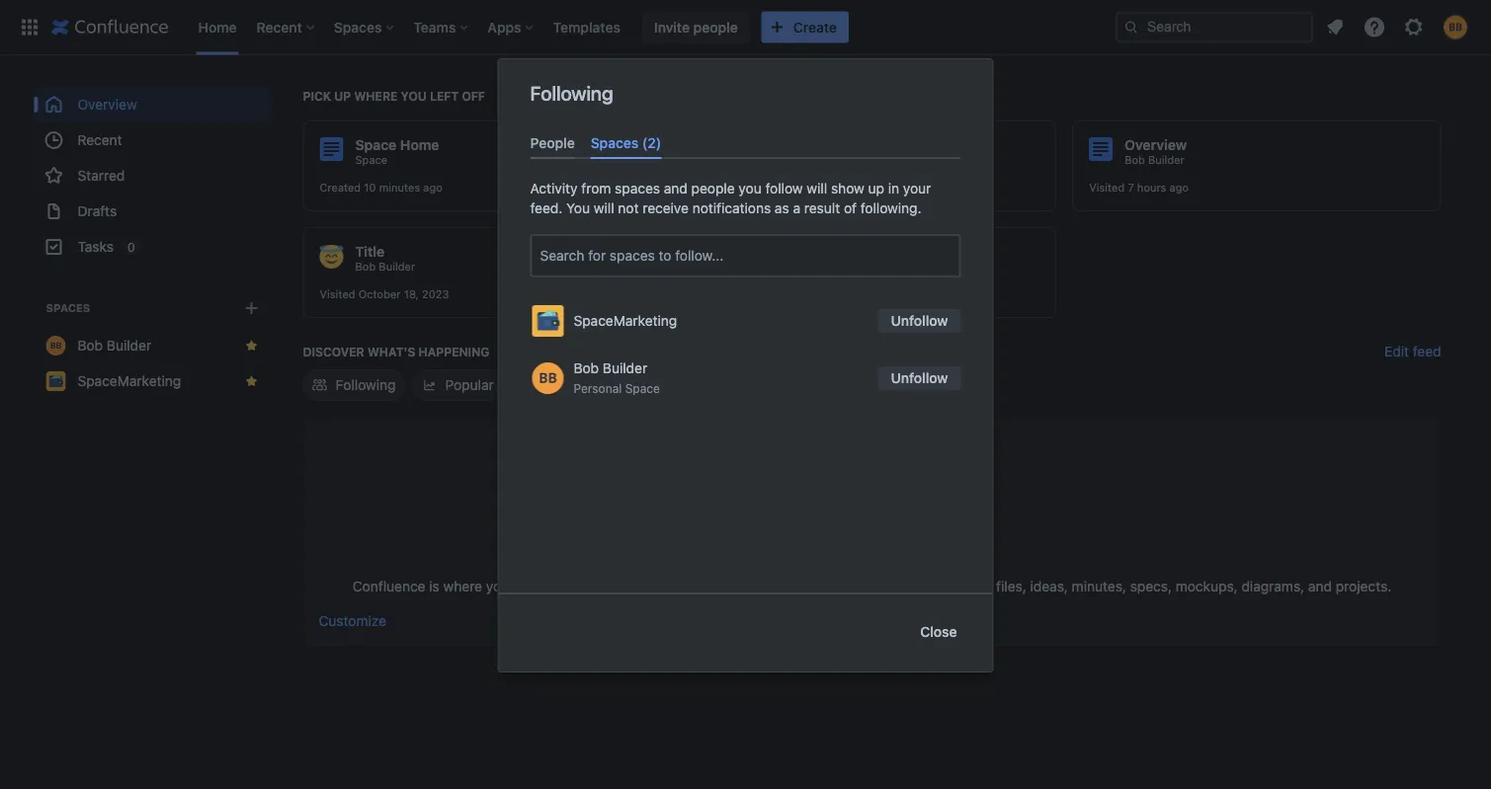 Task type: locate. For each thing, give the bounding box(es) containing it.
and left projects. on the bottom
[[1309, 579, 1333, 595]]

and inside the activity from spaces and people you follow will show up in your feed. you will not receive notifications as a result of following.
[[664, 181, 688, 197]]

1 horizontal spatial will
[[807, 181, 828, 197]]

overview up visited 7 hours ago
[[1125, 137, 1188, 153]]

spacemarketing
[[740, 261, 824, 273], [574, 313, 677, 329], [78, 373, 181, 390]]

ago up the a
[[783, 181, 803, 194]]

home
[[198, 19, 237, 35], [400, 137, 439, 153]]

10
[[364, 181, 376, 194]]

space for space home
[[355, 137, 397, 153]]

and up receive
[[664, 181, 688, 197]]

not
[[618, 200, 639, 217]]

6
[[741, 181, 748, 194]]

1 horizontal spatial overview
[[1125, 137, 1188, 153]]

0 horizontal spatial spacemarketing link
[[34, 364, 271, 399]]

apps
[[488, 19, 522, 35]]

2 hours from the left
[[1138, 181, 1167, 194]]

bob inside bob builder personal space
[[574, 361, 599, 377]]

spaces up not
[[615, 181, 660, 197]]

0 horizontal spatial following
[[336, 377, 396, 393]]

following inside 'dialog'
[[530, 81, 613, 104]]

0 horizontal spatial spaces
[[46, 302, 90, 315]]

where up space home at top
[[354, 89, 398, 103]]

edited
[[705, 181, 738, 194]]

bob for 7
[[1125, 154, 1146, 167]]

bob
[[740, 154, 761, 167], [1125, 154, 1146, 167], [355, 261, 376, 273], [78, 338, 103, 354], [574, 361, 599, 377]]

0 vertical spatial where
[[354, 89, 398, 103]]

knowledge
[[710, 579, 779, 595]]

your left team
[[486, 579, 514, 595]]

1 vertical spatial unfollow
[[891, 370, 949, 387]]

visited left 7
[[1090, 181, 1125, 194]]

following up people
[[530, 81, 613, 104]]

0 horizontal spatial ago
[[423, 181, 443, 194]]

people right 'invite' at left top
[[694, 19, 738, 35]]

spaces
[[334, 19, 382, 35], [591, 134, 639, 151], [46, 302, 90, 315]]

your
[[904, 181, 932, 197], [486, 579, 514, 595], [965, 579, 993, 595]]

0 horizontal spatial overview
[[78, 96, 137, 113]]

1 vertical spatial visited
[[320, 288, 355, 301]]

hours
[[751, 181, 780, 194], [1138, 181, 1167, 194]]

tab list
[[523, 127, 969, 159]]

confluence image
[[51, 15, 169, 39], [51, 15, 169, 39]]

your right in
[[904, 181, 932, 197]]

close button
[[909, 617, 969, 649]]

will up result
[[807, 181, 828, 197]]

builder for 6
[[764, 154, 800, 167]]

1 unfollow from the top
[[891, 313, 949, 329]]

1 vertical spatial spaces
[[610, 248, 655, 264]]

you
[[401, 89, 427, 103], [739, 181, 762, 197]]

ago right 7
[[1170, 181, 1189, 194]]

1 horizontal spatial spacemarketing
[[574, 313, 677, 329]]

bob builder link
[[740, 153, 800, 167], [1125, 153, 1185, 167], [355, 260, 415, 274], [34, 328, 271, 364]]

people up notifications
[[692, 181, 735, 197]]

2 horizontal spatial ago
[[1170, 181, 1189, 194]]

feed
[[1414, 344, 1442, 360]]

banner containing home
[[0, 0, 1492, 55]]

1 horizontal spatial following
[[530, 81, 613, 104]]

unstar this space image for spacemarketing
[[244, 374, 260, 390]]

follow
[[766, 181, 803, 197]]

none text field inside following 'dialog'
[[540, 246, 544, 266]]

up
[[334, 89, 351, 103], [869, 181, 885, 197]]

recent
[[78, 132, 122, 148]]

space right personal
[[625, 382, 660, 396]]

overview up recent
[[78, 96, 137, 113]]

created 10 minutes ago
[[320, 181, 443, 194]]

spaces up the pick up where you left off
[[334, 19, 382, 35]]

spaces left to
[[610, 248, 655, 264]]

builder up visited 7 hours ago
[[1149, 154, 1185, 167]]

as
[[775, 200, 790, 217]]

hours for 6
[[751, 181, 780, 194]]

close
[[921, 624, 958, 641]]

invite people
[[654, 19, 738, 35]]

0 vertical spatial unfollow button
[[878, 310, 961, 333]]

0 vertical spatial overview
[[78, 96, 137, 113]]

0 vertical spatial following
[[530, 81, 613, 104]]

you up notifications
[[739, 181, 762, 197]]

1 vertical spatial people
[[692, 181, 735, 197]]

search image
[[1124, 19, 1140, 35]]

0 vertical spatial you
[[401, 89, 427, 103]]

and right share
[[885, 579, 909, 595]]

create a space image
[[240, 297, 263, 320]]

visited left october
[[320, 288, 355, 301]]

1 horizontal spatial you
[[739, 181, 762, 197]]

1 vertical spatial following
[[336, 377, 396, 393]]

invite people button
[[643, 11, 750, 43]]

1 horizontal spatial your
[[904, 181, 932, 197]]

bob builder for october
[[355, 261, 415, 273]]

unfollow
[[891, 313, 949, 329], [891, 370, 949, 387]]

builder
[[764, 154, 800, 167], [1149, 154, 1185, 167], [379, 261, 415, 273], [107, 338, 151, 354], [603, 361, 648, 377]]

bob for 6
[[740, 154, 761, 167]]

following down what's in the left top of the page
[[336, 377, 396, 393]]

activity
[[530, 181, 578, 197]]

shares
[[664, 579, 706, 595]]

your inside the activity from spaces and people you follow will show up in your feed. you will not receive notifications as a result of following.
[[904, 181, 932, 197]]

:innocent: image
[[320, 245, 344, 269], [320, 245, 344, 269]]

0 vertical spatial unfollow
[[891, 313, 949, 329]]

1 horizontal spatial hours
[[1138, 181, 1167, 194]]

1 vertical spatial will
[[594, 200, 615, 217]]

space inside bob builder personal space
[[625, 382, 660, 396]]

0 vertical spatial spacemarketing
[[740, 261, 824, 273]]

up left in
[[869, 181, 885, 197]]

1 horizontal spatial spacemarketing link
[[740, 260, 824, 274]]

following.
[[861, 200, 922, 217]]

2 unfollow from the top
[[891, 370, 949, 387]]

ago for space home
[[423, 181, 443, 194]]

spaces left the (2)
[[591, 134, 639, 151]]

activity from spaces and people you follow will show up in your feed. you will not receive notifications as a result of following.
[[530, 181, 932, 217]]

pick up where you left off
[[303, 89, 485, 103]]

space up '10'
[[355, 154, 388, 167]]

minutes,
[[1072, 579, 1127, 595]]

0 horizontal spatial visited
[[320, 288, 355, 301]]

invite
[[654, 19, 690, 35]]

tasks
[[78, 239, 114, 255]]

announcements
[[544, 377, 647, 393]]

2 vertical spatial spacemarketing
[[78, 373, 181, 390]]

left
[[430, 89, 459, 103]]

edited 6 hours ago
[[705, 181, 803, 194]]

group
[[34, 87, 271, 265]]

0 horizontal spatial where
[[354, 89, 398, 103]]

builder down the 0
[[107, 338, 151, 354]]

1 vertical spatial unstar this space image
[[244, 374, 260, 390]]

0 horizontal spatial home
[[198, 19, 237, 35]]

team
[[518, 579, 550, 595]]

to
[[659, 248, 672, 264]]

ago
[[423, 181, 443, 194], [783, 181, 803, 194], [1170, 181, 1189, 194]]

2 unstar this space image from the top
[[244, 374, 260, 390]]

following
[[530, 81, 613, 104], [336, 377, 396, 393]]

ago right minutes
[[423, 181, 443, 194]]

spaces inside popup button
[[334, 19, 382, 35]]

spaces for and
[[615, 181, 660, 197]]

0
[[127, 240, 135, 254]]

2 vertical spatial spaces
[[46, 302, 90, 315]]

unstar this space image
[[244, 338, 260, 354], [244, 374, 260, 390]]

people inside button
[[694, 19, 738, 35]]

0 vertical spatial spacemarketing link
[[740, 260, 824, 274]]

ideas,
[[1031, 579, 1069, 595]]

builder up 'visited october 18, 2023'
[[379, 261, 415, 273]]

confluence is where your team collaborates and shares knowledge — create, share and discuss your files, ideas, minutes, specs, mockups, diagrams, and projects.
[[353, 579, 1392, 595]]

1 vertical spatial spacemarketing link
[[34, 364, 271, 399]]

banner
[[0, 0, 1492, 55]]

0 horizontal spatial you
[[401, 89, 427, 103]]

1 hours from the left
[[751, 181, 780, 194]]

1 vertical spatial up
[[869, 181, 885, 197]]

will
[[807, 181, 828, 197], [594, 200, 615, 217]]

0 horizontal spatial hours
[[751, 181, 780, 194]]

1 horizontal spatial where
[[443, 579, 483, 595]]

you left left
[[401, 89, 427, 103]]

0 vertical spatial spaces
[[334, 19, 382, 35]]

0 horizontal spatial up
[[334, 89, 351, 103]]

tab list containing people
[[523, 127, 969, 159]]

0 vertical spatial unstar this space image
[[244, 338, 260, 354]]

discuss
[[913, 579, 961, 595]]

builder up follow at top right
[[764, 154, 800, 167]]

bob builder for 7
[[1125, 154, 1185, 167]]

1 vertical spatial spacemarketing
[[574, 313, 677, 329]]

1 vertical spatial where
[[443, 579, 483, 595]]

spacemarketing link
[[740, 260, 824, 274], [34, 364, 271, 399]]

spaces for to
[[610, 248, 655, 264]]

spaces
[[615, 181, 660, 197], [610, 248, 655, 264]]

you inside the activity from spaces and people you follow will show up in your feed. you will not receive notifications as a result of following.
[[739, 181, 762, 197]]

1 horizontal spatial up
[[869, 181, 885, 197]]

unfollow button
[[878, 310, 961, 333], [878, 367, 961, 391]]

hours right 7
[[1138, 181, 1167, 194]]

space up created 10 minutes ago
[[355, 137, 397, 153]]

0 vertical spatial visited
[[1090, 181, 1125, 194]]

1 unstar this space image from the top
[[244, 338, 260, 354]]

hours right 6
[[751, 181, 780, 194]]

builder up personal
[[603, 361, 648, 377]]

0 vertical spatial spaces
[[615, 181, 660, 197]]

1 horizontal spatial visited
[[1090, 181, 1125, 194]]

1 vertical spatial you
[[739, 181, 762, 197]]

your left files,
[[965, 579, 993, 595]]

0 horizontal spatial spacemarketing
[[78, 373, 181, 390]]

1 horizontal spatial spaces
[[334, 19, 382, 35]]

1 vertical spatial spaces
[[591, 134, 639, 151]]

1 vertical spatial unfollow button
[[878, 367, 961, 391]]

2 horizontal spatial spaces
[[591, 134, 639, 151]]

3 ago from the left
[[1170, 181, 1189, 194]]

where right is
[[443, 579, 483, 595]]

18,
[[404, 288, 419, 301]]

1 ago from the left
[[423, 181, 443, 194]]

bob builder
[[740, 154, 800, 167], [1125, 154, 1185, 167], [355, 261, 415, 273], [78, 338, 151, 354]]

will down from
[[594, 200, 615, 217]]

1 vertical spatial home
[[400, 137, 439, 153]]

0 vertical spatial home
[[198, 19, 237, 35]]

recent link
[[34, 123, 271, 158]]

up right pick
[[334, 89, 351, 103]]

diagrams,
[[1242, 579, 1305, 595]]

0 vertical spatial people
[[694, 19, 738, 35]]

None text field
[[540, 246, 544, 266]]

spaces down tasks
[[46, 302, 90, 315]]

edit feed
[[1385, 344, 1442, 360]]

spaces inside the activity from spaces and people you follow will show up in your feed. you will not receive notifications as a result of following.
[[615, 181, 660, 197]]

a
[[793, 200, 801, 217]]

visited for title
[[320, 288, 355, 301]]

2 horizontal spatial your
[[965, 579, 993, 595]]

builder inside bob builder personal space
[[603, 361, 648, 377]]

1 horizontal spatial ago
[[783, 181, 803, 194]]



Task type: describe. For each thing, give the bounding box(es) containing it.
2 unfollow button from the top
[[878, 367, 961, 391]]

off
[[462, 89, 485, 103]]

(2)
[[643, 134, 662, 151]]

templates
[[553, 19, 621, 35]]

overview inside "overview" link
[[78, 96, 137, 113]]

Search field
[[1116, 11, 1314, 43]]

search
[[540, 248, 585, 264]]

bob builder for 6
[[740, 154, 800, 167]]

feed.
[[530, 200, 563, 217]]

builder for 7
[[1149, 154, 1185, 167]]

confluence
[[353, 579, 426, 595]]

starred
[[78, 168, 125, 184]]

2 horizontal spatial spacemarketing
[[740, 261, 824, 273]]

settings icon image
[[1403, 15, 1427, 39]]

collaborates
[[554, 579, 632, 595]]

home link
[[192, 11, 243, 43]]

what's
[[368, 345, 416, 359]]

space for space
[[355, 154, 388, 167]]

drafts
[[78, 203, 117, 219]]

mockups,
[[1176, 579, 1238, 595]]

of
[[844, 200, 857, 217]]

spacemarketing inside following 'dialog'
[[574, 313, 677, 329]]

7
[[1128, 181, 1135, 194]]

personal
[[574, 382, 622, 396]]

spaces button
[[328, 11, 402, 43]]

visited october 18, 2023
[[320, 288, 449, 301]]

search for spaces to follow...
[[540, 248, 724, 264]]

tab list inside following 'dialog'
[[523, 127, 969, 159]]

—
[[783, 579, 794, 595]]

notifications
[[693, 200, 771, 217]]

popular button
[[413, 370, 503, 401]]

space home
[[355, 137, 439, 153]]

1 vertical spatial overview
[[1125, 137, 1188, 153]]

receive
[[643, 200, 689, 217]]

bob for october
[[355, 261, 376, 273]]

is
[[429, 579, 440, 595]]

2 ago from the left
[[783, 181, 803, 194]]

title
[[355, 244, 385, 260]]

spaces inside tab list
[[591, 134, 639, 151]]

share
[[846, 579, 881, 595]]

customize link
[[319, 613, 386, 630]]

discover what's happening
[[303, 345, 490, 359]]

visited for overview
[[1090, 181, 1125, 194]]

drafts link
[[34, 194, 271, 229]]

space link
[[355, 153, 388, 167]]

minutes
[[379, 181, 420, 194]]

following dialog
[[499, 59, 993, 672]]

starred link
[[34, 158, 271, 194]]

create,
[[798, 579, 842, 595]]

group containing overview
[[34, 87, 271, 265]]

from
[[582, 181, 611, 197]]

in
[[889, 181, 900, 197]]

ago for overview
[[1170, 181, 1189, 194]]

customize
[[319, 613, 386, 630]]

where for your
[[443, 579, 483, 595]]

hours for 7
[[1138, 181, 1167, 194]]

0 vertical spatial up
[[334, 89, 351, 103]]

builder for october
[[379, 261, 415, 273]]

templates link
[[547, 11, 627, 43]]

0 horizontal spatial will
[[594, 200, 615, 217]]

projects.
[[1336, 579, 1392, 595]]

announcements button
[[511, 370, 656, 401]]

overview link
[[34, 87, 271, 123]]

october
[[359, 288, 401, 301]]

unstar this space image for bob builder
[[244, 338, 260, 354]]

people
[[530, 134, 575, 151]]

where for you
[[354, 89, 398, 103]]

up inside the activity from spaces and people you follow will show up in your feed. you will not receive notifications as a result of following.
[[869, 181, 885, 197]]

pick
[[303, 89, 331, 103]]

edit
[[1385, 344, 1410, 360]]

bob builder personal space
[[574, 361, 660, 396]]

show
[[831, 181, 865, 197]]

1 unfollow button from the top
[[878, 310, 961, 333]]

global element
[[12, 0, 1116, 55]]

bob builder link for 6
[[740, 153, 800, 167]]

following inside button
[[336, 377, 396, 393]]

spaces (2)
[[591, 134, 662, 151]]

apps button
[[482, 11, 541, 43]]

following button
[[303, 370, 405, 401]]

you
[[567, 200, 590, 217]]

follow...
[[676, 248, 724, 264]]

bob builder link for 7
[[1125, 153, 1185, 167]]

happening
[[419, 345, 490, 359]]

result
[[805, 200, 841, 217]]

files,
[[997, 579, 1027, 595]]

popular
[[445, 377, 494, 393]]

edit feed button
[[1385, 342, 1442, 362]]

home inside global element
[[198, 19, 237, 35]]

people inside the activity from spaces and people you follow will show up in your feed. you will not receive notifications as a result of following.
[[692, 181, 735, 197]]

created
[[320, 181, 361, 194]]

visited 7 hours ago
[[1090, 181, 1189, 194]]

bob builder link for october
[[355, 260, 415, 274]]

1 horizontal spatial home
[[400, 137, 439, 153]]

discover
[[303, 345, 365, 359]]

0 vertical spatial will
[[807, 181, 828, 197]]

2023
[[422, 288, 449, 301]]

specs,
[[1131, 579, 1173, 595]]

0 horizontal spatial your
[[486, 579, 514, 595]]

and left shares
[[636, 579, 660, 595]]

for
[[588, 248, 606, 264]]



Task type: vqa. For each thing, say whether or not it's contained in the screenshot.
THE HOURS
yes



